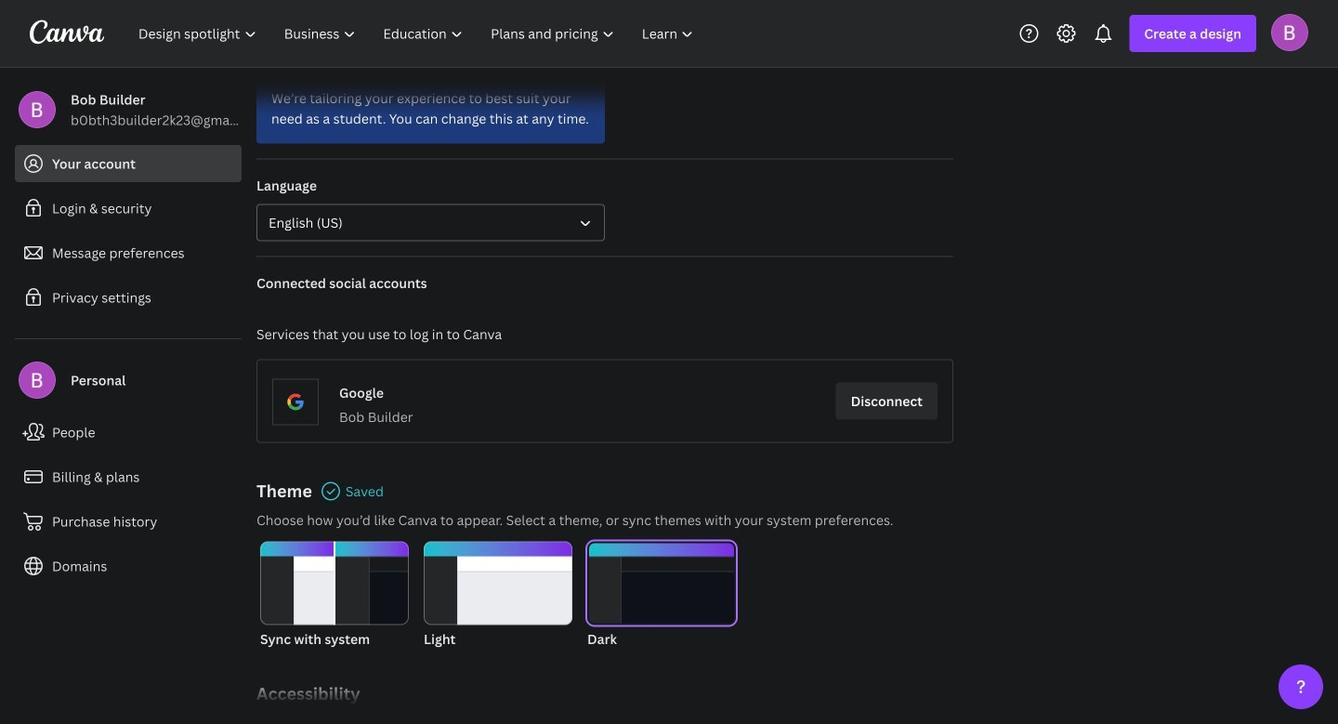 Task type: locate. For each thing, give the bounding box(es) containing it.
None button
[[260, 542, 409, 649], [424, 542, 573, 649], [588, 542, 736, 649], [260, 542, 409, 649], [424, 542, 573, 649], [588, 542, 736, 649]]

Language: English (US) button
[[257, 204, 605, 241]]

top level navigation element
[[126, 15, 710, 52]]



Task type: describe. For each thing, give the bounding box(es) containing it.
bob builder image
[[1272, 14, 1309, 51]]



Task type: vqa. For each thing, say whether or not it's contained in the screenshot.
Language: English (US) button on the left top of page
yes



